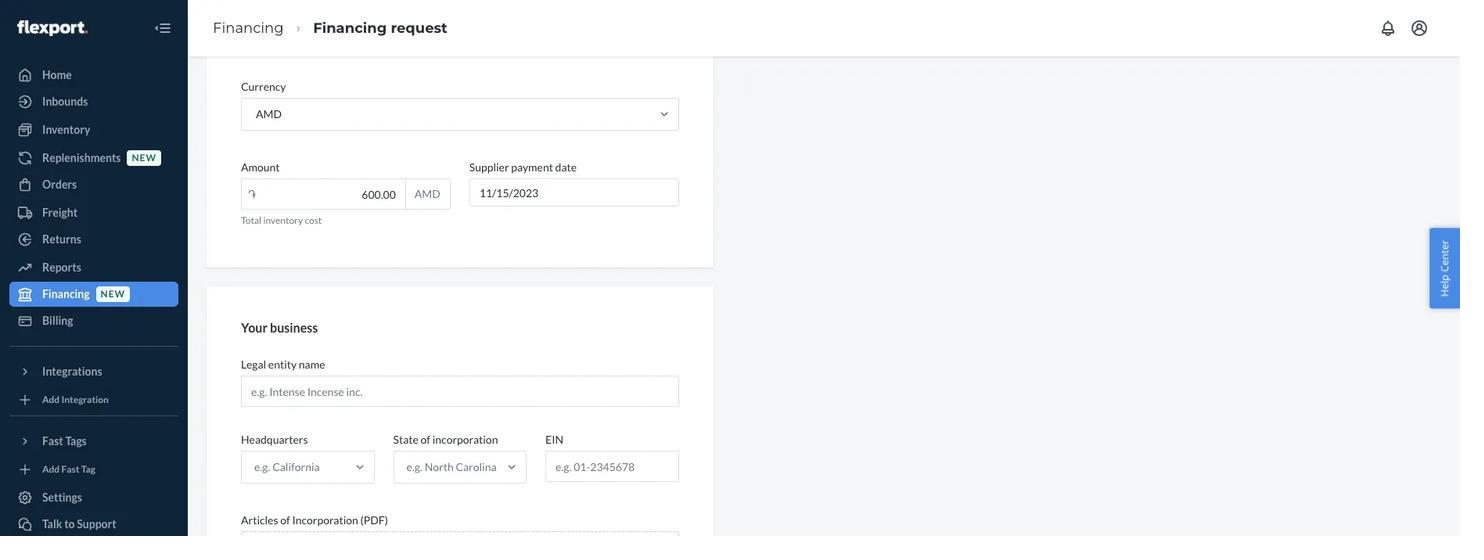 Task type: describe. For each thing, give the bounding box(es) containing it.
tags
[[65, 434, 87, 448]]

add integration
[[42, 394, 109, 406]]

e.g. california
[[254, 460, 320, 474]]

supplier payment date
[[469, 161, 577, 174]]

orders
[[42, 178, 77, 191]]

center
[[1438, 240, 1452, 272]]

legal
[[241, 358, 266, 371]]

add for add fast tag
[[42, 464, 60, 475]]

billing link
[[9, 308, 178, 333]]

integration
[[61, 394, 109, 406]]

add fast tag
[[42, 464, 95, 475]]

11/15/2023
[[480, 187, 539, 200]]

ein
[[546, 433, 564, 446]]

freight
[[42, 206, 78, 219]]

financing link
[[213, 19, 284, 37]]

business
[[270, 320, 318, 335]]

new for replenishments
[[132, 152, 156, 164]]

articles of incorporation (pdf)
[[241, 513, 388, 527]]

total
[[241, 215, 262, 226]]

of for articles
[[280, 513, 290, 527]]

help
[[1438, 274, 1452, 297]]

settings
[[42, 491, 82, 504]]

california
[[272, 460, 320, 474]]

e.g. north carolina
[[407, 460, 497, 474]]

articles
[[241, 513, 278, 527]]

billing
[[42, 314, 73, 327]]

integrations button
[[9, 359, 178, 384]]

of for state
[[421, 433, 431, 446]]

inventory link
[[9, 117, 178, 142]]

inbounds link
[[9, 89, 178, 114]]

legal entity name
[[241, 358, 325, 371]]

freight link
[[9, 200, 178, 225]]

currency
[[241, 80, 286, 93]]

(pdf)
[[360, 513, 388, 527]]

fast inside add fast tag 'link'
[[61, 464, 79, 475]]

supplier
[[469, 161, 509, 174]]

carolina
[[456, 460, 497, 474]]

cost
[[305, 215, 322, 226]]

open notifications image
[[1379, 19, 1398, 38]]

incorporation
[[292, 513, 358, 527]]

to
[[64, 517, 75, 531]]

north
[[425, 460, 454, 474]]

help center
[[1438, 240, 1452, 297]]

amount
[[241, 161, 280, 174]]

close navigation image
[[153, 19, 172, 38]]

replenishments
[[42, 151, 121, 164]]

entity
[[268, 358, 297, 371]]

e.g. for e.g. north carolina
[[407, 460, 423, 474]]

0 horizontal spatial financing
[[42, 287, 90, 301]]

e.g. for e.g. california
[[254, 460, 270, 474]]



Task type: locate. For each thing, give the bounding box(es) containing it.
1 horizontal spatial financing
[[213, 19, 284, 37]]

flexport logo image
[[17, 20, 88, 36]]

2 e.g. from the left
[[407, 460, 423, 474]]

0 vertical spatial of
[[421, 433, 431, 446]]

of right the 'articles'
[[280, 513, 290, 527]]

headquarters
[[241, 433, 308, 446]]

financing
[[213, 19, 284, 37], [313, 19, 387, 37], [42, 287, 90, 301]]

financing left request
[[313, 19, 387, 37]]

request
[[391, 19, 448, 37]]

fast left tag
[[61, 464, 79, 475]]

returns link
[[9, 227, 178, 252]]

add inside 'link'
[[42, 464, 60, 475]]

add fast tag link
[[9, 460, 178, 479]]

add up settings
[[42, 464, 60, 475]]

new
[[132, 152, 156, 164], [101, 288, 125, 300]]

home
[[42, 68, 72, 81]]

add left integration
[[42, 394, 60, 406]]

name
[[299, 358, 325, 371]]

your business
[[241, 320, 318, 335]]

0.00 text field
[[242, 180, 405, 209]]

financing request
[[313, 19, 448, 37]]

2 horizontal spatial financing
[[313, 19, 387, 37]]

financing request link
[[313, 19, 448, 37]]

1 vertical spatial add
[[42, 464, 60, 475]]

reports
[[42, 261, 81, 274]]

1 horizontal spatial new
[[132, 152, 156, 164]]

1 horizontal spatial of
[[421, 433, 431, 446]]

payment
[[511, 161, 553, 174]]

e.g.
[[254, 460, 270, 474], [407, 460, 423, 474]]

e.g. Intense Incense inc. field
[[241, 376, 679, 407]]

0 vertical spatial fast
[[42, 434, 63, 448]]

1 vertical spatial amd
[[415, 187, 440, 201]]

1 vertical spatial fast
[[61, 464, 79, 475]]

talk
[[42, 517, 62, 531]]

0 horizontal spatial e.g.
[[254, 460, 270, 474]]

state of incorporation
[[393, 433, 498, 446]]

new for financing
[[101, 288, 125, 300]]

integrations
[[42, 365, 102, 378]]

add for add integration
[[42, 394, 60, 406]]

add integration link
[[9, 391, 178, 409]]

e.g. left 'north'
[[407, 460, 423, 474]]

breadcrumbs navigation
[[200, 5, 460, 51]]

your
[[241, 320, 268, 335]]

1 vertical spatial new
[[101, 288, 125, 300]]

0 vertical spatial amd
[[256, 107, 282, 121]]

1 horizontal spatial e.g.
[[407, 460, 423, 474]]

add
[[42, 394, 60, 406], [42, 464, 60, 475]]

0 vertical spatial new
[[132, 152, 156, 164]]

date
[[555, 161, 577, 174]]

orders link
[[9, 172, 178, 197]]

financing for financing link
[[213, 19, 284, 37]]

financing down reports
[[42, 287, 90, 301]]

inventory
[[42, 123, 90, 136]]

help center button
[[1430, 228, 1460, 308]]

1 e.g. from the left
[[254, 460, 270, 474]]

returns
[[42, 232, 81, 246]]

settings link
[[9, 485, 178, 510]]

of right state
[[421, 433, 431, 446]]

1 add from the top
[[42, 394, 60, 406]]

1 horizontal spatial amd
[[415, 187, 440, 201]]

open account menu image
[[1410, 19, 1429, 38]]

new down the reports "link"
[[101, 288, 125, 300]]

0 horizontal spatial amd
[[256, 107, 282, 121]]

amd
[[256, 107, 282, 121], [415, 187, 440, 201]]

talk to support button
[[9, 512, 178, 536]]

home link
[[9, 63, 178, 88]]

of
[[421, 433, 431, 446], [280, 513, 290, 527]]

reports link
[[9, 255, 178, 280]]

fast
[[42, 434, 63, 448], [61, 464, 79, 475]]

fast tags
[[42, 434, 87, 448]]

2 add from the top
[[42, 464, 60, 475]]

inventory
[[263, 215, 303, 226]]

talk to support
[[42, 517, 116, 531]]

0 vertical spatial add
[[42, 394, 60, 406]]

fast tags button
[[9, 429, 178, 454]]

֏
[[248, 187, 256, 201]]

0 horizontal spatial new
[[101, 288, 125, 300]]

0 horizontal spatial of
[[280, 513, 290, 527]]

inbounds
[[42, 95, 88, 108]]

financing up currency
[[213, 19, 284, 37]]

fast inside fast tags "dropdown button"
[[42, 434, 63, 448]]

support
[[77, 517, 116, 531]]

new up orders link
[[132, 152, 156, 164]]

e.g. 01-2345678 text field
[[546, 452, 678, 481]]

e.g. down the headquarters
[[254, 460, 270, 474]]

1 vertical spatial of
[[280, 513, 290, 527]]

total inventory cost
[[241, 215, 322, 226]]

state
[[393, 433, 419, 446]]

financing for financing request
[[313, 19, 387, 37]]

tag
[[81, 464, 95, 475]]

incorporation
[[433, 433, 498, 446]]

fast left tags
[[42, 434, 63, 448]]



Task type: vqa. For each thing, say whether or not it's contained in the screenshot.
, use inbounds
no



